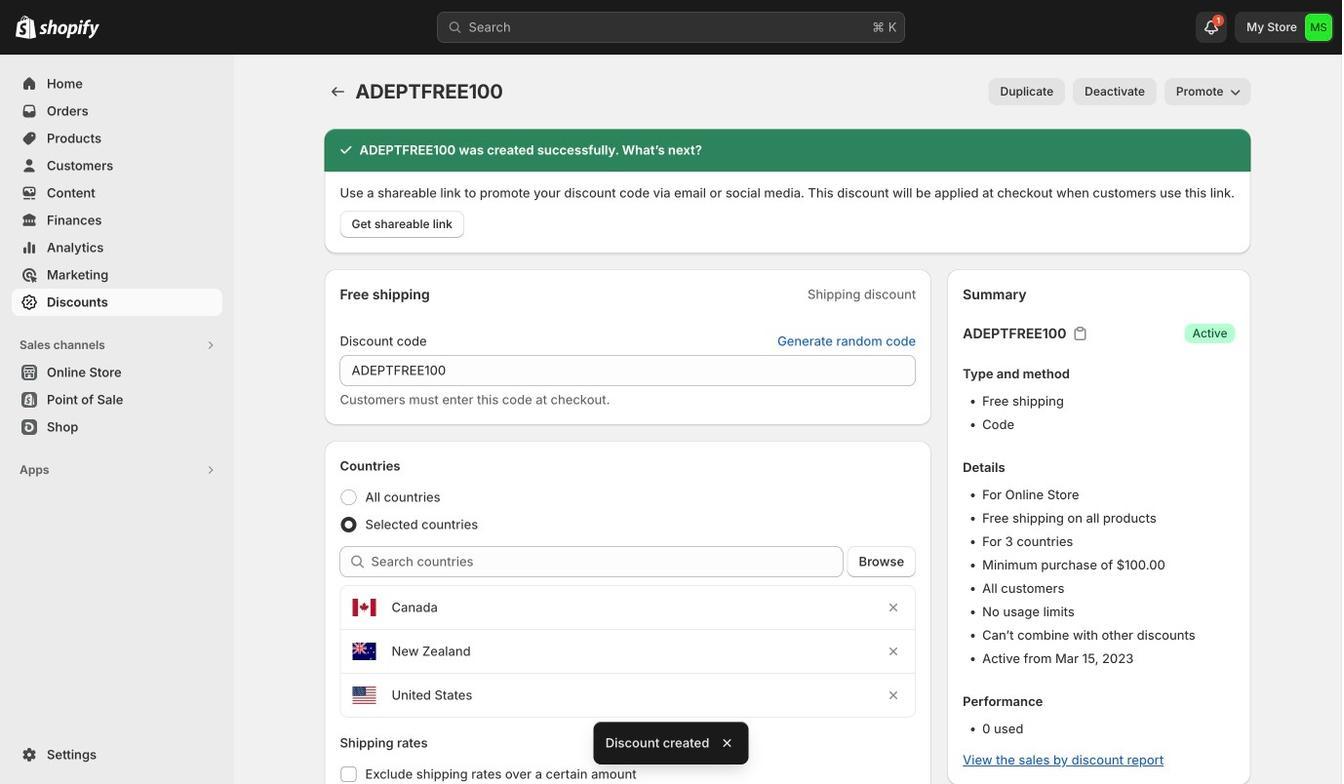 Task type: vqa. For each thing, say whether or not it's contained in the screenshot.
Pagination element
no



Task type: locate. For each thing, give the bounding box(es) containing it.
None text field
[[340, 355, 916, 386]]

shopify image
[[16, 15, 36, 39], [39, 19, 100, 39]]

0 horizontal spatial shopify image
[[16, 15, 36, 39]]

my store image
[[1306, 14, 1333, 41]]

1 horizontal spatial shopify image
[[39, 19, 100, 39]]



Task type: describe. For each thing, give the bounding box(es) containing it.
Search countries text field
[[371, 546, 844, 578]]



